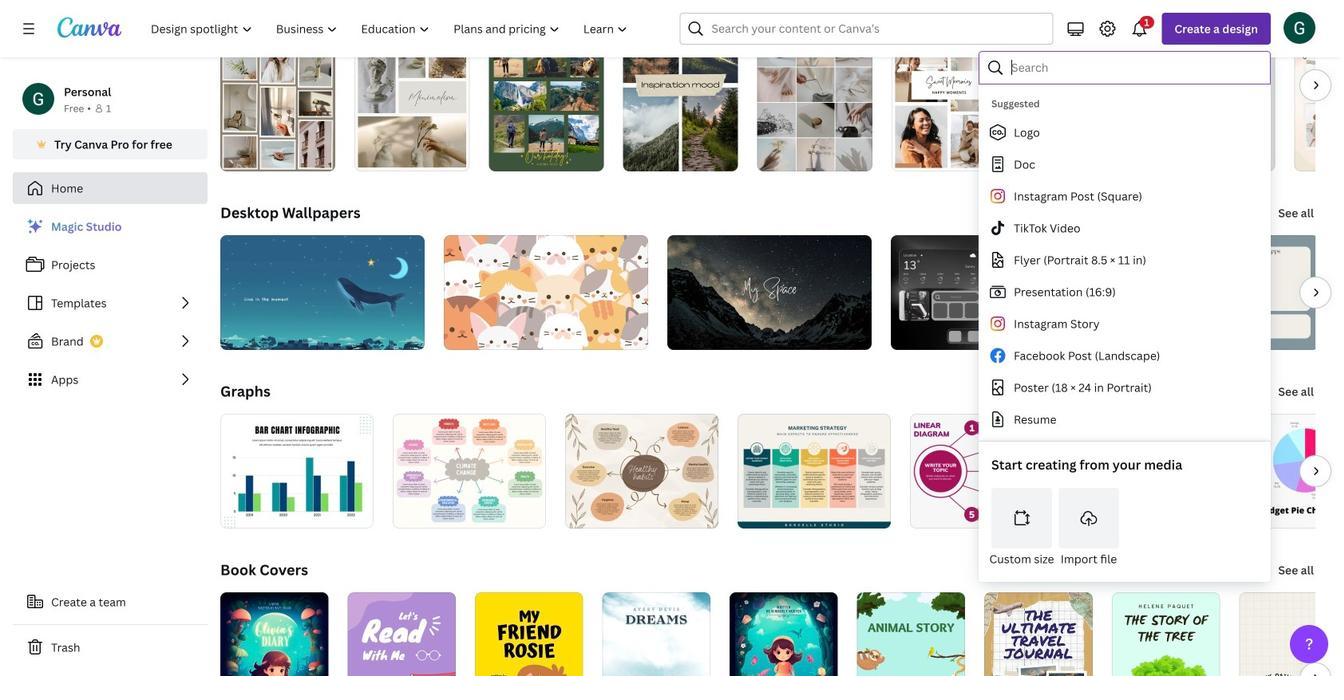 Task type: describe. For each thing, give the bounding box(es) containing it.
Search search field
[[712, 14, 1021, 44]]

Search search field
[[1011, 53, 1260, 83]]



Task type: locate. For each thing, give the bounding box(es) containing it.
top level navigation element
[[140, 13, 641, 45]]

greg robinson image
[[1284, 12, 1316, 44]]

list
[[13, 211, 208, 396]]

None search field
[[680, 13, 1053, 45]]



Task type: vqa. For each thing, say whether or not it's contained in the screenshot.
Top level navigation "element" at the left of page
yes



